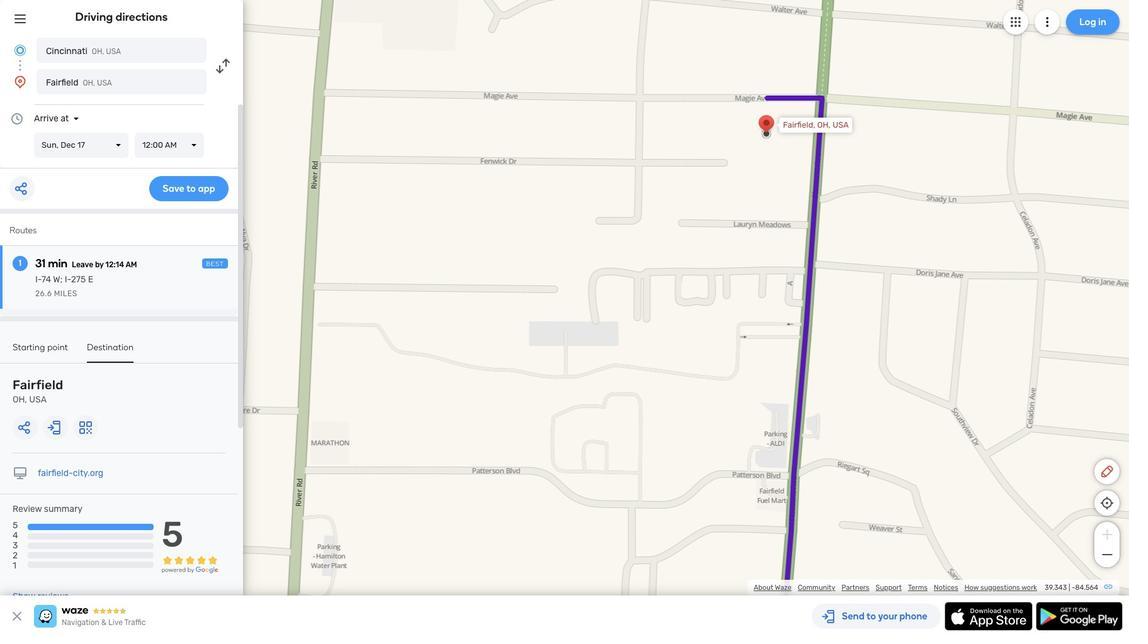 Task type: locate. For each thing, give the bounding box(es) containing it.
fairfield oh, usa
[[46, 77, 112, 88], [13, 378, 63, 406]]

am right 12:14
[[126, 261, 137, 270]]

usa inside cincinnati oh, usa
[[106, 47, 121, 56]]

navigation & live traffic
[[62, 619, 146, 628]]

1 horizontal spatial am
[[165, 140, 177, 150]]

2 i- from the left
[[65, 275, 71, 285]]

at
[[61, 113, 69, 124]]

min
[[48, 257, 67, 271]]

oh,
[[92, 47, 104, 56], [83, 79, 95, 88], [817, 120, 831, 130], [13, 395, 27, 406]]

3
[[13, 541, 18, 552]]

about waze link
[[754, 584, 792, 593]]

fairfield oh, usa down starting point button
[[13, 378, 63, 406]]

am
[[165, 140, 177, 150], [126, 261, 137, 270]]

usa down driving directions
[[106, 47, 121, 56]]

fairfield down starting point button
[[13, 378, 63, 393]]

review
[[13, 504, 42, 515]]

39.343 | -84.564
[[1045, 584, 1098, 593]]

0 vertical spatial am
[[165, 140, 177, 150]]

am right 12:00
[[165, 140, 177, 150]]

1 left "31"
[[19, 258, 22, 269]]

fairfield
[[46, 77, 78, 88], [13, 378, 63, 393]]

computer image
[[13, 467, 28, 482]]

1 i- from the left
[[35, 275, 41, 285]]

0 vertical spatial 1
[[19, 258, 22, 269]]

fairfield down cincinnati in the top left of the page
[[46, 77, 78, 88]]

0 vertical spatial fairfield oh, usa
[[46, 77, 112, 88]]

clock image
[[9, 111, 25, 127]]

location image
[[13, 74, 28, 89]]

1 horizontal spatial 5
[[162, 515, 183, 556]]

i-
[[35, 275, 41, 285], [65, 275, 71, 285]]

review summary
[[13, 504, 83, 515]]

starting point button
[[13, 343, 68, 362]]

1 down 3
[[13, 561, 16, 572]]

0 horizontal spatial am
[[126, 261, 137, 270]]

12:00 am list box
[[135, 133, 204, 158]]

sun,
[[42, 140, 59, 150]]

5
[[162, 515, 183, 556], [13, 521, 18, 532]]

reviews
[[37, 592, 69, 603]]

support
[[876, 584, 902, 593]]

traffic
[[124, 619, 146, 628]]

1 vertical spatial am
[[126, 261, 137, 270]]

notices link
[[934, 584, 958, 593]]

i-74 w; i-275 e 26.6 miles
[[35, 275, 93, 298]]

waze
[[775, 584, 792, 593]]

i- right w;
[[65, 275, 71, 285]]

31 min leave by 12:14 am
[[35, 257, 137, 271]]

terms link
[[908, 584, 928, 593]]

how suggestions work link
[[965, 584, 1037, 593]]

1
[[19, 258, 22, 269], [13, 561, 16, 572]]

1 vertical spatial 1
[[13, 561, 16, 572]]

fairfield-city.org
[[38, 469, 103, 479]]

2
[[13, 551, 18, 562]]

current location image
[[13, 43, 28, 58]]

0 horizontal spatial 1
[[13, 561, 16, 572]]

oh, right cincinnati in the top left of the page
[[92, 47, 104, 56]]

5 for 5
[[162, 515, 183, 556]]

1 horizontal spatial i-
[[65, 275, 71, 285]]

84.564
[[1075, 584, 1098, 593]]

0 horizontal spatial i-
[[35, 275, 41, 285]]

community
[[798, 584, 835, 593]]

i- up 26.6
[[35, 275, 41, 285]]

&
[[101, 619, 107, 628]]

cincinnati
[[46, 46, 87, 57]]

partners
[[842, 584, 869, 593]]

arrive at
[[34, 113, 69, 124]]

leave
[[72, 261, 93, 270]]

sun, dec 17
[[42, 140, 85, 150]]

0 vertical spatial fairfield
[[46, 77, 78, 88]]

w;
[[53, 275, 63, 285]]

routes
[[9, 225, 37, 236]]

12:00
[[142, 140, 163, 150]]

about waze community partners support terms notices how suggestions work
[[754, 584, 1037, 593]]

31
[[35, 257, 46, 271]]

1 horizontal spatial 1
[[19, 258, 22, 269]]

12:14
[[105, 261, 124, 270]]

5 for 5 4 3 2 1
[[13, 521, 18, 532]]

usa
[[106, 47, 121, 56], [97, 79, 112, 88], [833, 120, 849, 130], [29, 395, 47, 406]]

5 inside 5 4 3 2 1
[[13, 521, 18, 532]]

fairfield oh, usa down cincinnati oh, usa
[[46, 77, 112, 88]]

0 horizontal spatial 5
[[13, 521, 18, 532]]



Task type: vqa. For each thing, say whether or not it's contained in the screenshot.
Clock image
yes



Task type: describe. For each thing, give the bounding box(es) containing it.
zoom out image
[[1099, 548, 1115, 563]]

about
[[754, 584, 773, 593]]

fairfield-city.org link
[[38, 469, 103, 479]]

destination button
[[87, 343, 134, 363]]

17
[[77, 140, 85, 150]]

city.org
[[73, 469, 103, 479]]

4
[[13, 531, 18, 542]]

1 vertical spatial fairfield
[[13, 378, 63, 393]]

show
[[13, 592, 35, 603]]

usa down cincinnati oh, usa
[[97, 79, 112, 88]]

e
[[88, 275, 93, 285]]

notices
[[934, 584, 958, 593]]

link image
[[1103, 582, 1113, 593]]

pencil image
[[1099, 465, 1115, 480]]

partners link
[[842, 584, 869, 593]]

point
[[47, 343, 68, 353]]

sun, dec 17 list box
[[34, 133, 128, 158]]

starting point
[[13, 343, 68, 353]]

x image
[[9, 610, 25, 625]]

fairfield,
[[783, 120, 815, 130]]

terms
[[908, 584, 928, 593]]

usa right fairfield,
[[833, 120, 849, 130]]

275
[[71, 275, 86, 285]]

1 inside 5 4 3 2 1
[[13, 561, 16, 572]]

best
[[206, 261, 224, 268]]

12:00 am
[[142, 140, 177, 150]]

how
[[965, 584, 979, 593]]

driving directions
[[75, 10, 168, 24]]

community link
[[798, 584, 835, 593]]

-
[[1072, 584, 1075, 593]]

support link
[[876, 584, 902, 593]]

39.343
[[1045, 584, 1067, 593]]

driving
[[75, 10, 113, 24]]

show reviews
[[13, 592, 69, 603]]

directions
[[116, 10, 168, 24]]

usa down starting point button
[[29, 395, 47, 406]]

work
[[1021, 584, 1037, 593]]

navigation
[[62, 619, 99, 628]]

oh, right fairfield,
[[817, 120, 831, 130]]

starting
[[13, 343, 45, 353]]

1 vertical spatial fairfield oh, usa
[[13, 378, 63, 406]]

am inside list box
[[165, 140, 177, 150]]

oh, down cincinnati oh, usa
[[83, 79, 95, 88]]

oh, inside cincinnati oh, usa
[[92, 47, 104, 56]]

miles
[[54, 290, 77, 298]]

fairfield-
[[38, 469, 73, 479]]

arrive
[[34, 113, 58, 124]]

summary
[[44, 504, 83, 515]]

by
[[95, 261, 104, 270]]

suggestions
[[980, 584, 1020, 593]]

5 4 3 2 1
[[13, 521, 18, 572]]

zoom in image
[[1099, 528, 1115, 543]]

fairfield, oh, usa
[[783, 120, 849, 130]]

destination
[[87, 343, 134, 353]]

live
[[108, 619, 123, 628]]

am inside 31 min leave by 12:14 am
[[126, 261, 137, 270]]

dec
[[61, 140, 75, 150]]

74
[[41, 275, 51, 285]]

26.6
[[35, 290, 52, 298]]

cincinnati oh, usa
[[46, 46, 121, 57]]

oh, down starting point button
[[13, 395, 27, 406]]

|
[[1069, 584, 1070, 593]]



